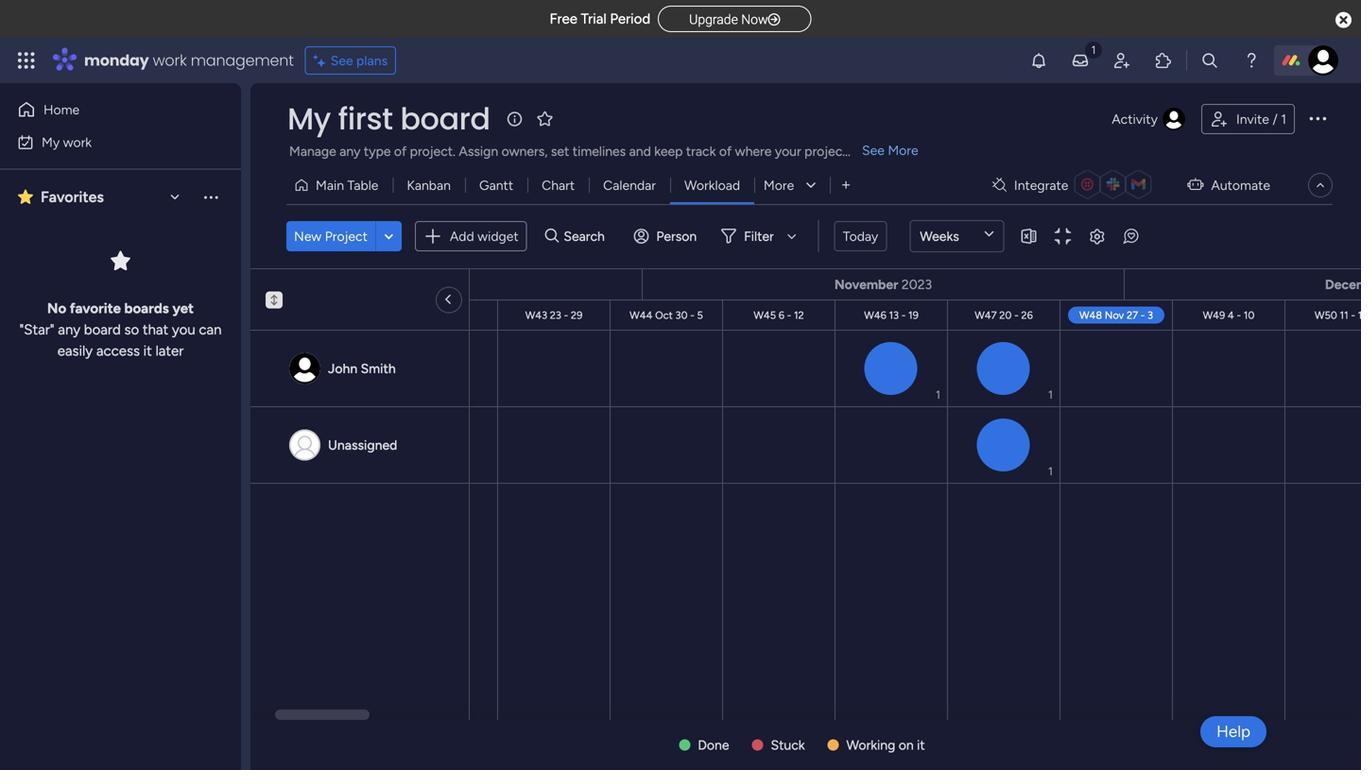 Task type: describe. For each thing, give the bounding box(es) containing it.
w50   11 - 1
[[1315, 309, 1361, 322]]

w49
[[1203, 309, 1225, 322]]

19
[[908, 309, 919, 322]]

angle right image
[[447, 292, 451, 309]]

free
[[550, 10, 577, 27]]

favorites options image
[[201, 187, 220, 206]]

11
[[1340, 309, 1348, 322]]

16
[[438, 309, 448, 322]]

w43
[[525, 309, 547, 322]]

gantt
[[479, 177, 513, 193]]

5
[[697, 309, 703, 322]]

w42   16 - 22
[[413, 309, 469, 322]]

see more link
[[860, 141, 920, 160]]

w46   13 - 19
[[864, 309, 919, 322]]

see plans button
[[305, 46, 396, 75]]

- for w43   23 - 29
[[564, 309, 568, 322]]

add view image
[[842, 178, 850, 192]]

timelines
[[573, 143, 626, 159]]

john smith image
[[1308, 45, 1338, 76]]

weeks
[[920, 228, 959, 244]]

upgrade now link
[[658, 5, 812, 32]]

notifications image
[[1029, 51, 1048, 70]]

see for see more
[[862, 142, 885, 158]]

My first board field
[[283, 98, 495, 140]]

add
[[450, 228, 474, 244]]

calendar
[[603, 177, 656, 193]]

show board description image
[[503, 110, 526, 129]]

1 horizontal spatial board
[[400, 98, 490, 140]]

working on it
[[846, 737, 925, 753]]

access
[[96, 343, 140, 360]]

autopilot image
[[1188, 172, 1204, 196]]

1 horizontal spatial it
[[917, 737, 925, 753]]

chart
[[542, 177, 575, 193]]

person
[[656, 228, 697, 244]]

30
[[675, 309, 688, 322]]

w42
[[413, 309, 436, 322]]

set
[[551, 143, 569, 159]]

invite members image
[[1113, 51, 1131, 70]]

management
[[191, 50, 294, 71]]

dapulse integrations image
[[992, 178, 1007, 192]]

add widget button
[[415, 221, 527, 251]]

my for my first board
[[287, 98, 331, 140]]

activity
[[1112, 111, 1158, 127]]

unassigned
[[328, 437, 397, 453]]

new project
[[294, 228, 368, 244]]

see more
[[862, 142, 918, 158]]

- for w50   11 - 1
[[1351, 309, 1355, 322]]

november
[[834, 276, 898, 293]]

gantt button
[[465, 170, 528, 200]]

help image
[[1242, 51, 1261, 70]]

add widget
[[450, 228, 519, 244]]

today
[[843, 228, 878, 244]]

your
[[775, 143, 801, 159]]

table
[[347, 177, 378, 193]]

my work
[[42, 134, 92, 150]]

assign
[[459, 143, 498, 159]]

w45
[[754, 309, 776, 322]]

new
[[294, 228, 322, 244]]

that
[[143, 321, 168, 338]]

manage
[[289, 143, 336, 159]]

20
[[999, 309, 1012, 322]]

2023
[[902, 276, 932, 293]]

collapse board header image
[[1313, 178, 1328, 193]]

board inside no favorite boards yet "star" any board so that you can easily access it later
[[84, 321, 121, 338]]

4
[[1228, 309, 1234, 322]]

7 - from the left
[[1141, 309, 1145, 322]]

john
[[328, 361, 357, 377]]

kanban
[[407, 177, 451, 193]]

invite / 1 button
[[1201, 104, 1295, 134]]

inbox image
[[1071, 51, 1090, 70]]

w48   nov 27 - 3
[[1079, 309, 1153, 322]]

/
[[1273, 111, 1278, 127]]

and
[[629, 143, 651, 159]]

23
[[550, 309, 561, 322]]

trial
[[581, 10, 607, 27]]

filter button
[[714, 221, 803, 251]]

12
[[794, 309, 804, 322]]

workload button
[[670, 170, 754, 200]]

home button
[[11, 95, 203, 125]]

1 inside invite / 1 button
[[1281, 111, 1286, 127]]

project
[[805, 143, 847, 159]]

track
[[686, 143, 716, 159]]

person button
[[626, 221, 708, 251]]

nov
[[1105, 309, 1124, 322]]

2 of from the left
[[719, 143, 732, 159]]

work for my
[[63, 134, 92, 150]]

27
[[1127, 309, 1138, 322]]

activity button
[[1104, 104, 1194, 134]]

1 of from the left
[[394, 143, 407, 159]]

- for w42   16 - 22
[[451, 309, 455, 322]]

29
[[571, 309, 583, 322]]

free trial period
[[550, 10, 650, 27]]

arrow down image
[[780, 225, 803, 248]]

no favorite boards yet "star" any board so that you can easily access it later
[[19, 300, 222, 360]]

more button
[[754, 170, 830, 200]]

kanban button
[[393, 170, 465, 200]]

plans
[[356, 52, 388, 69]]

"star"
[[19, 321, 54, 338]]

work for monday
[[153, 50, 187, 71]]

apps image
[[1154, 51, 1173, 70]]

upgrade now
[[689, 12, 768, 27]]

select product image
[[17, 51, 36, 70]]

dapulse close image
[[1336, 11, 1352, 30]]

w48
[[1079, 309, 1102, 322]]



Task type: vqa. For each thing, say whether or not it's contained in the screenshot.
W47
yes



Task type: locate. For each thing, give the bounding box(es) containing it.
any inside no favorite boards yet "star" any board so that you can easily access it later
[[58, 321, 80, 338]]

0 horizontal spatial my
[[42, 134, 60, 150]]

boards
[[124, 300, 169, 317]]

1 horizontal spatial more
[[888, 142, 918, 158]]

work down home
[[63, 134, 92, 150]]

- right 6
[[787, 309, 791, 322]]

0 vertical spatial any
[[340, 143, 361, 159]]

main table
[[316, 177, 378, 193]]

9 - from the left
[[1351, 309, 1355, 322]]

my up manage
[[287, 98, 331, 140]]

my inside button
[[42, 134, 60, 150]]

1 vertical spatial work
[[63, 134, 92, 150]]

automate
[[1211, 177, 1270, 193]]

- left 26
[[1014, 309, 1019, 322]]

can
[[199, 321, 222, 338]]

- right '4'
[[1237, 309, 1241, 322]]

1
[[1281, 111, 1286, 127], [1358, 309, 1361, 322], [936, 388, 940, 402], [1048, 388, 1053, 402], [1048, 465, 1053, 478]]

see for see plans
[[331, 52, 353, 69]]

workload
[[684, 177, 740, 193]]

of right type
[[394, 143, 407, 159]]

dapulse rightstroke image
[[768, 13, 780, 27]]

1 - from the left
[[451, 309, 455, 322]]

0 vertical spatial board
[[400, 98, 490, 140]]

0 horizontal spatial board
[[84, 321, 121, 338]]

4 - from the left
[[787, 309, 791, 322]]

main table button
[[286, 170, 393, 200]]

help button
[[1201, 716, 1267, 748]]

more right project
[[888, 142, 918, 158]]

favorite
[[70, 300, 121, 317]]

more inside button
[[764, 177, 794, 193]]

on
[[899, 737, 914, 753]]

0 vertical spatial more
[[888, 142, 918, 158]]

you
[[172, 321, 195, 338]]

favorites
[[41, 188, 104, 206]]

any left type
[[340, 143, 361, 159]]

1 vertical spatial more
[[764, 177, 794, 193]]

3
[[1148, 309, 1153, 322]]

w49   4 - 10
[[1203, 309, 1255, 322]]

6
[[779, 309, 784, 322]]

angle down image
[[384, 229, 393, 243]]

where
[[735, 143, 772, 159]]

0 horizontal spatial work
[[63, 134, 92, 150]]

my for my work
[[42, 134, 60, 150]]

main
[[316, 177, 344, 193]]

work inside button
[[63, 134, 92, 150]]

first
[[338, 98, 393, 140]]

1 horizontal spatial my
[[287, 98, 331, 140]]

0 vertical spatial it
[[143, 343, 152, 360]]

my down home
[[42, 134, 60, 150]]

later
[[155, 343, 184, 360]]

owners,
[[502, 143, 548, 159]]

filter
[[744, 228, 774, 244]]

1 vertical spatial see
[[862, 142, 885, 158]]

any up the easily
[[58, 321, 80, 338]]

Search field
[[559, 223, 616, 250]]

favorites button
[[13, 181, 188, 213]]

any
[[340, 143, 361, 159], [58, 321, 80, 338]]

it right the on
[[917, 737, 925, 753]]

done
[[698, 737, 729, 753]]

13
[[889, 309, 899, 322]]

1 image
[[1085, 39, 1102, 60]]

now
[[741, 12, 768, 27]]

5 - from the left
[[901, 309, 906, 322]]

november 2023
[[834, 276, 932, 293]]

integrate
[[1014, 177, 1068, 193]]

8 - from the left
[[1237, 309, 1241, 322]]

w47   20 - 26
[[975, 309, 1033, 322]]

monday work management
[[84, 50, 294, 71]]

options image
[[1306, 107, 1329, 129]]

0 horizontal spatial of
[[394, 143, 407, 159]]

v2 search image
[[545, 226, 559, 247]]

1 horizontal spatial any
[[340, 143, 361, 159]]

w44   oct 30 - 5
[[630, 309, 703, 322]]

- right 11
[[1351, 309, 1355, 322]]

home
[[43, 102, 80, 118]]

w45   6 - 12
[[754, 309, 804, 322]]

monday
[[84, 50, 149, 71]]

oct
[[655, 309, 673, 322]]

3 - from the left
[[690, 309, 695, 322]]

0 vertical spatial see
[[331, 52, 353, 69]]

see plans
[[331, 52, 388, 69]]

- right 16 in the left of the page
[[451, 309, 455, 322]]

working
[[846, 737, 895, 753]]

10
[[1244, 309, 1255, 322]]

1 vertical spatial it
[[917, 737, 925, 753]]

1 horizontal spatial of
[[719, 143, 732, 159]]

period
[[610, 10, 650, 27]]

it
[[143, 343, 152, 360], [917, 737, 925, 753]]

6 - from the left
[[1014, 309, 1019, 322]]

26
[[1021, 309, 1033, 322]]

no
[[47, 300, 66, 317]]

v2 star 2 image
[[18, 186, 33, 208]]

1 horizontal spatial work
[[153, 50, 187, 71]]

-
[[451, 309, 455, 322], [564, 309, 568, 322], [690, 309, 695, 322], [787, 309, 791, 322], [901, 309, 906, 322], [1014, 309, 1019, 322], [1141, 309, 1145, 322], [1237, 309, 1241, 322], [1351, 309, 1355, 322]]

it left later
[[143, 343, 152, 360]]

- for w49   4 - 10
[[1237, 309, 1241, 322]]

1 horizontal spatial see
[[862, 142, 885, 158]]

see right project
[[862, 142, 885, 158]]

today button
[[834, 221, 887, 251]]

- for w45   6 - 12
[[787, 309, 791, 322]]

invite / 1
[[1236, 111, 1286, 127]]

- for w47   20 - 26
[[1014, 309, 1019, 322]]

of right 'track'
[[719, 143, 732, 159]]

v2 collapse down image
[[266, 292, 283, 304]]

0 horizontal spatial more
[[764, 177, 794, 193]]

decem
[[1325, 276, 1361, 293]]

- left "5"
[[690, 309, 695, 322]]

22
[[458, 309, 469, 322]]

manage any type of project. assign owners, set timelines and keep track of where your project stands.
[[289, 143, 893, 159]]

project.
[[410, 143, 456, 159]]

1 vertical spatial any
[[58, 321, 80, 338]]

type
[[364, 143, 391, 159]]

w44
[[630, 309, 653, 322]]

board up project.
[[400, 98, 490, 140]]

more down your at the right of page
[[764, 177, 794, 193]]

v2 collapse up image
[[266, 292, 283, 304]]

see left plans
[[331, 52, 353, 69]]

0 horizontal spatial it
[[143, 343, 152, 360]]

add to favorites image
[[536, 109, 554, 128]]

- for w46   13 - 19
[[901, 309, 906, 322]]

it inside no favorite boards yet "star" any board so that you can easily access it later
[[143, 343, 152, 360]]

work right monday
[[153, 50, 187, 71]]

more
[[888, 142, 918, 158], [764, 177, 794, 193]]

2 - from the left
[[564, 309, 568, 322]]

- right 13
[[901, 309, 906, 322]]

1 vertical spatial board
[[84, 321, 121, 338]]

stands.
[[851, 143, 893, 159]]

0 vertical spatial work
[[153, 50, 187, 71]]

see
[[331, 52, 353, 69], [862, 142, 885, 158]]

smith
[[361, 361, 396, 377]]

- right 23
[[564, 309, 568, 322]]

board down favorite
[[84, 321, 121, 338]]

w43   23 - 29
[[525, 309, 583, 322]]

see inside "button"
[[331, 52, 353, 69]]

w50
[[1315, 309, 1337, 322]]

board
[[400, 98, 490, 140], [84, 321, 121, 338]]

keep
[[654, 143, 683, 159]]

my first board
[[287, 98, 490, 140]]

new project button
[[286, 221, 375, 251]]

- left 3
[[1141, 309, 1145, 322]]

search everything image
[[1200, 51, 1219, 70]]

upgrade
[[689, 12, 738, 27]]

0 horizontal spatial see
[[331, 52, 353, 69]]

easily
[[57, 343, 93, 360]]

0 horizontal spatial any
[[58, 321, 80, 338]]



